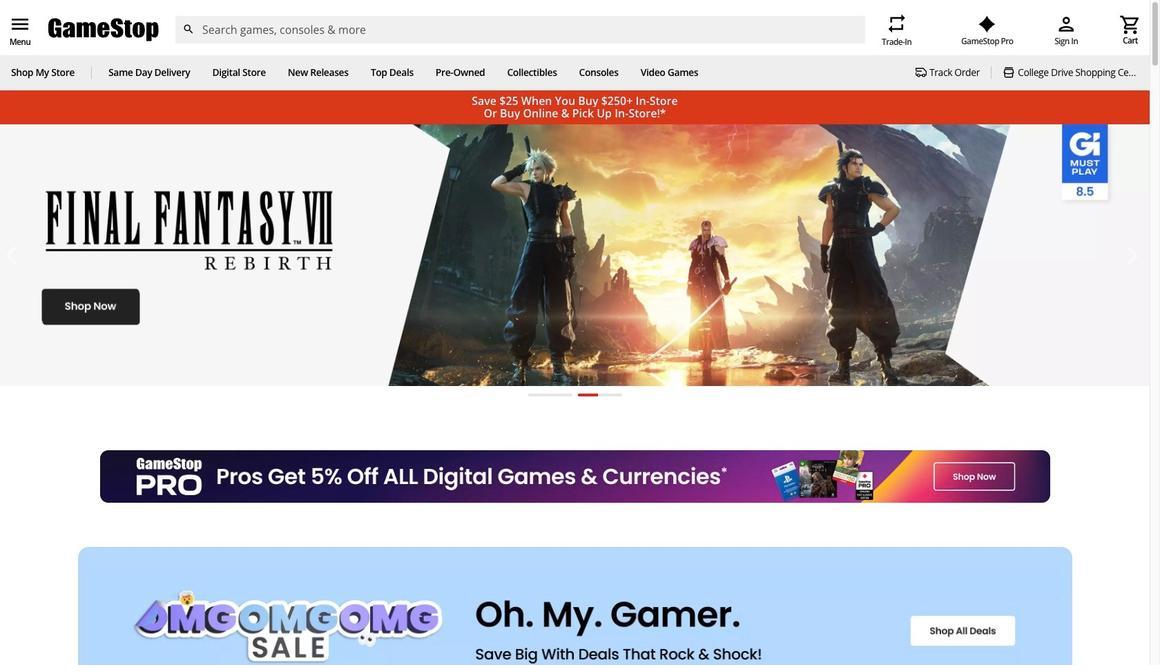 Task type: locate. For each thing, give the bounding box(es) containing it.
final fantasy 7 rebirth image
[[0, 124, 1150, 386]]

None search field
[[175, 16, 866, 44]]

Search games, consoles & more search field
[[202, 16, 841, 44]]

tab list
[[521, 389, 629, 408]]



Task type: vqa. For each thing, say whether or not it's contained in the screenshot.
Final Fantasy 7 Rebirth image
yes



Task type: describe. For each thing, give the bounding box(es) containing it.
gamestop pro icon image
[[979, 16, 996, 32]]

gamestop image
[[48, 17, 159, 43]]



